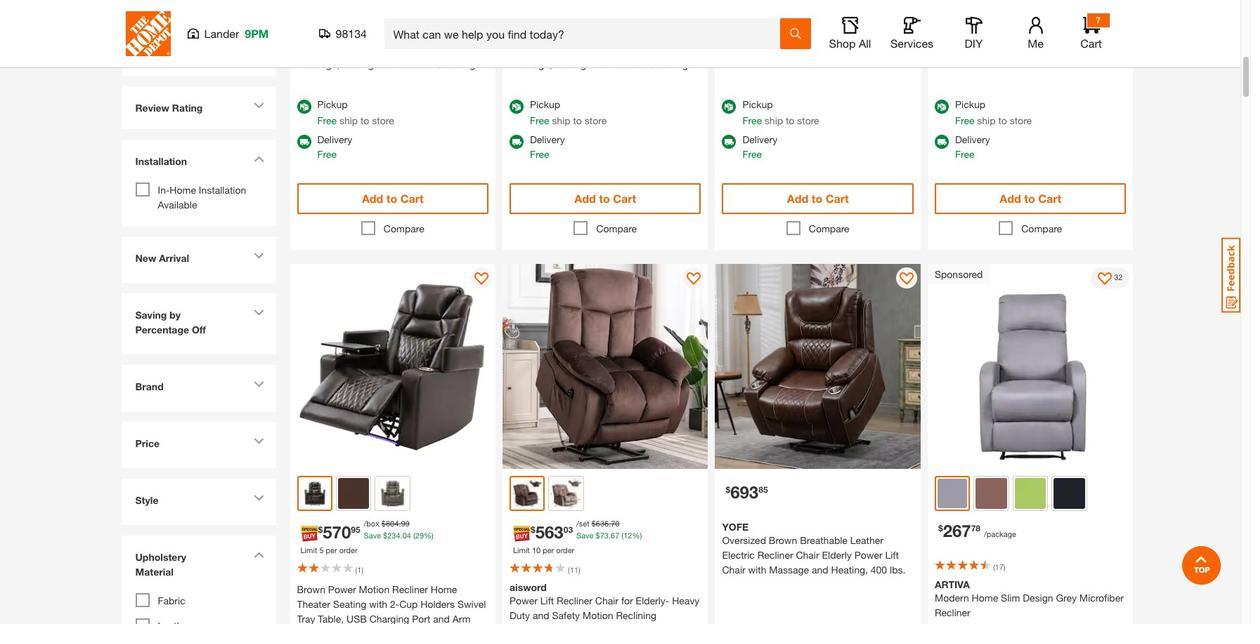 Task type: locate. For each thing, give the bounding box(es) containing it.
1 limit from the left
[[300, 546, 317, 555]]

1 horizontal spatial available for pickup image
[[510, 99, 524, 114]]

1 horizontal spatial order
[[556, 546, 574, 555]]

1 horizontal spatial available for pickup image
[[935, 99, 949, 114]]

new arrival
[[135, 252, 189, 264]]

2 delivery free from the left
[[530, 133, 565, 160]]

oversized(flat
[[337, 28, 400, 40]]

fabric
[[158, 595, 185, 607]]

4 delivery free from the left
[[955, 133, 990, 160]]

1 horizontal spatial leather
[[1022, 17, 1055, 29]]

add to cart
[[362, 192, 424, 205], [575, 192, 636, 205], [787, 192, 849, 205], [1000, 192, 1061, 205]]

1 add from the left
[[362, 192, 383, 205]]

1 vertical spatial installation
[[199, 184, 246, 196]]

chair
[[1044, 32, 1068, 44], [549, 43, 572, 55], [796, 550, 819, 562], [722, 564, 746, 576], [595, 596, 619, 608]]

0 horizontal spatial assisted
[[396, 58, 433, 70]]

sofa down premium
[[526, 43, 546, 55]]

shop all
[[829, 37, 871, 50]]

pickup for second available for pickup icon from right
[[743, 98, 773, 110]]

1 available for pickup image from the left
[[722, 99, 736, 114]]

caret icon image inside new arrival link
[[253, 253, 264, 259]]

material
[[135, 567, 174, 579]]

recliner up cup
[[392, 584, 428, 596]]

leather up 400 in the right bottom of the page
[[850, 535, 884, 547]]

add to cart button
[[297, 183, 489, 214], [510, 183, 701, 214], [722, 183, 914, 214], [935, 183, 1126, 214]]

3 add to cart button from the left
[[722, 183, 914, 214]]

( 17 )
[[993, 563, 1006, 573]]

$ left 85
[[726, 485, 730, 496]]

motion inside brown power motion recliner home theater seating with 2-cup holders swivel tray table, usb charging port and a
[[359, 584, 390, 596]]

add to cart for flagship oversized(flat more than 6.1 ft.) velvet recliner lift sofa with massage,heating and assisted standing - brown3 available for pickup image
[[362, 192, 424, 205]]

$ up 5
[[318, 525, 323, 536]]

power inside yofe oversized brown breathable leather electric recliner chair elderly power lift chair with massage and heating, 400 lbs.
[[855, 550, 883, 562]]

brown image up '/box'
[[338, 479, 369, 510]]

3 add from the left
[[787, 192, 809, 205]]

0 vertical spatial motion
[[359, 584, 390, 596]]

upholstery material link
[[128, 543, 269, 590]]

duty
[[510, 610, 530, 622]]

0 horizontal spatial motion
[[359, 584, 390, 596]]

brown image
[[338, 479, 369, 510], [976, 479, 1007, 510]]

massage,heating inside 'flagship oversized(flat more than 6.1 ft.) velvet recliner lift sofa with massage,heating and assisted standing - brown3'
[[297, 58, 374, 70]]

shop all button
[[828, 17, 873, 51]]

804
[[386, 520, 399, 529]]

more
[[402, 28, 425, 40]]

recliner down air
[[1006, 32, 1042, 44]]

pickup free ship to store for available for pickup image corresponding to premium massive velvet brown recliners lift sofa chair (up to 340lbs) with massage,heating and assisted standing
[[530, 98, 607, 126]]

1 vertical spatial velvet
[[297, 43, 323, 55]]

) up slim
[[1004, 563, 1006, 573]]

1 ship from the left
[[339, 114, 358, 126]]

2 order from the left
[[556, 546, 574, 555]]

0 horizontal spatial installation
[[135, 155, 187, 167]]

massage,heating inside aisword premium massive velvet brown recliners lift sofa chair (up to 340lbs) with massage,heating and assisted standing
[[510, 58, 586, 70]]

0 horizontal spatial available shipping image
[[297, 135, 311, 149]]

camel image
[[551, 479, 582, 510]]

2 pickup free ship to store from the left
[[530, 98, 607, 126]]

1 massage,heating from the left
[[297, 58, 374, 70]]

with inside aisword premium massive velvet brown recliners lift sofa chair (up to 340lbs) with massage,heating and assisted standing
[[639, 43, 658, 55]]

1 available shipping image from the left
[[722, 135, 736, 149]]

electric
[[722, 550, 755, 562]]

636
[[596, 520, 609, 529]]

recliner up safety
[[557, 596, 593, 608]]

leather up me
[[1022, 17, 1055, 29]]

and down reclining
[[935, 47, 951, 59]]

lift down premium
[[510, 43, 523, 55]]

for
[[621, 596, 633, 608]]

motion right safety
[[583, 610, 613, 622]]

2 massage,heating from the left
[[510, 58, 586, 70]]

$ 570 95
[[318, 523, 360, 543]]

2 vertical spatial brown
[[297, 584, 325, 596]]

%)
[[424, 531, 434, 541], [632, 531, 642, 541]]

power up 'duty'
[[510, 596, 538, 608]]

cart
[[1081, 37, 1102, 50], [400, 192, 424, 205], [613, 192, 636, 205], [826, 192, 849, 205], [1038, 192, 1061, 205]]

delivery free
[[317, 133, 352, 160], [530, 133, 565, 160], [743, 133, 778, 160], [955, 133, 990, 160]]

$ inside $ 693 85
[[726, 485, 730, 496]]

1 sofa from the left
[[381, 43, 401, 55]]

aisword premium massive velvet brown recliners lift sofa chair (up to 340lbs) with massage,heating and assisted standing
[[510, 15, 691, 70]]

0 vertical spatial recliners
[[650, 28, 691, 40]]

save for 563
[[576, 531, 594, 541]]

0 horizontal spatial available for pickup image
[[722, 99, 736, 114]]

6 caret icon image from the top
[[253, 439, 264, 445]]

0 vertical spatial leather
[[1022, 17, 1055, 29]]

delivery
[[317, 133, 352, 145], [530, 133, 565, 145], [743, 133, 778, 145], [955, 133, 990, 145]]

1 vertical spatial motion
[[583, 610, 613, 622]]

3 ship from the left
[[765, 114, 783, 126]]

and inside yofe oversized brown breathable leather electric recliner chair elderly power lift chair with massage and heating, 400 lbs.
[[812, 564, 828, 576]]

03
[[564, 525, 573, 536]]

assisted down 340lbs)
[[608, 58, 646, 70]]

available for pickup image
[[297, 99, 311, 114], [510, 99, 524, 114]]

1 horizontal spatial display image
[[900, 272, 914, 286]]

store
[[372, 114, 394, 126], [585, 114, 607, 126], [797, 114, 819, 126], [1010, 114, 1032, 126]]

power up 400 in the right bottom of the page
[[855, 550, 883, 562]]

$ down 804
[[383, 531, 387, 541]]

1 assisted from the left
[[396, 58, 433, 70]]

brown 2 image
[[300, 479, 330, 509]]

recliners link
[[135, 44, 262, 58]]

available shipping image for flagship oversized(flat more than 6.1 ft.) velvet recliner lift sofa with massage,heating and assisted standing - brown3
[[297, 135, 311, 149]]

caret icon image inside installation link
[[253, 156, 264, 162]]

2 ship from the left
[[552, 114, 570, 126]]

ship for flagship oversized(flat more than 6.1 ft.) velvet recliner lift sofa with massage,heating and assisted standing - brown3 available for pickup image
[[339, 114, 358, 126]]

caret icon image inside style "link"
[[253, 496, 264, 502]]

$ inside "$ 563 03"
[[531, 525, 535, 536]]

4 pickup from the left
[[955, 98, 986, 110]]

2-
[[390, 599, 399, 611]]

2 save from the left
[[576, 531, 594, 541]]

flagship oversized(flat more than 6.1 ft.) velvet recliner lift sofa with massage,heating and assisted standing - brown3
[[297, 28, 482, 85]]

pickup free ship to store for second available for pickup icon from right
[[743, 98, 819, 126]]

available shipping image
[[722, 135, 736, 149], [935, 135, 949, 149]]

aisword inside aisword premium massive velvet brown recliners lift sofa chair (up to 340lbs) with massage,heating and assisted standing
[[510, 15, 547, 27]]

save for 570
[[364, 531, 381, 541]]

save inside /set $ 636 . 70 save $ 73 . 67 ( 12 %) limit 10 per order
[[576, 531, 594, 541]]

delivery for available shipping image corresponding to second available for pickup icon from right
[[743, 133, 778, 145]]

0 horizontal spatial gray image
[[377, 479, 408, 510]]

29
[[415, 531, 424, 541]]

2 horizontal spatial brown
[[769, 535, 797, 547]]

0 horizontal spatial available for pickup image
[[297, 99, 311, 114]]

1 horizontal spatial brown
[[619, 28, 648, 40]]

yofe oversized brown breathable leather electric recliner chair elderly power lift chair with massage and heating, 400 lbs.
[[722, 522, 906, 576]]

home left slim
[[972, 593, 998, 605]]

and
[[935, 47, 951, 59], [376, 58, 393, 70], [589, 58, 606, 70], [812, 564, 828, 576], [533, 610, 549, 622], [433, 614, 450, 625]]

chair right me
[[1044, 32, 1068, 44]]

cart for available for pickup image corresponding to premium massive velvet brown recliners lift sofa chair (up to 340lbs) with massage,heating and assisted standing
[[613, 192, 636, 205]]

chair inside cream studded air leather power lift reclining chair, recliner chair with remote and footrest
[[1044, 32, 1068, 44]]

rating
[[172, 102, 203, 114]]

lift
[[1088, 17, 1102, 29], [364, 43, 378, 55], [510, 43, 523, 55], [885, 550, 899, 562], [540, 596, 554, 608]]

brown image up 78
[[976, 479, 1007, 510]]

per right the 10
[[543, 546, 554, 555]]

home inside brown power motion recliner home theater seating with 2-cup holders swivel tray table, usb charging port and a
[[431, 584, 457, 596]]

aisword for premium
[[510, 15, 547, 27]]

caret icon image inside saving by percentage off 'link'
[[253, 310, 264, 316]]

2 delivery from the left
[[530, 133, 565, 145]]

0 horizontal spatial home
[[170, 184, 196, 196]]

8 caret icon image from the top
[[253, 553, 264, 559]]

with left 2-
[[369, 599, 387, 611]]

and right 'duty'
[[533, 610, 549, 622]]

aisword
[[510, 15, 547, 27], [510, 582, 547, 594]]

pickup for flagship oversized(flat more than 6.1 ft.) velvet recliner lift sofa with massage,heating and assisted standing - brown3 available for pickup image
[[317, 98, 348, 110]]

%) for 570
[[424, 531, 434, 541]]

0 horizontal spatial available shipping image
[[722, 135, 736, 149]]

chair down massive
[[549, 43, 572, 55]]

limit
[[300, 546, 317, 555], [513, 546, 530, 555]]

order down $ 570 95
[[339, 546, 358, 555]]

motion inside aisword power lift recliner chair for elderly- heavy duty and safety motion reclinin
[[583, 610, 613, 622]]

2 brown image from the left
[[976, 479, 1007, 510]]

0 vertical spatial aisword
[[510, 15, 547, 27]]

3 pickup from the left
[[743, 98, 773, 110]]

save
[[364, 531, 381, 541], [576, 531, 594, 541]]

limit left 5
[[300, 546, 317, 555]]

brown power motion recliner home theater seating with 2-cup holders swivel tray table, usb charging port and a link
[[297, 583, 489, 625]]

1 horizontal spatial per
[[543, 546, 554, 555]]

lander
[[204, 27, 239, 40]]

lift inside aisword premium massive velvet brown recliners lift sofa chair (up to 340lbs) with massage,heating and assisted standing
[[510, 43, 523, 55]]

1 order from the left
[[339, 546, 358, 555]]

aisword up premium
[[510, 15, 547, 27]]

0 horizontal spatial display image
[[687, 272, 701, 286]]

limit for 570
[[300, 546, 317, 555]]

0 horizontal spatial save
[[364, 531, 381, 541]]

aisword for power
[[510, 582, 547, 594]]

limit left the 10
[[513, 546, 530, 555]]

1 available for pickup image from the left
[[297, 99, 311, 114]]

1 horizontal spatial installation
[[199, 184, 246, 196]]

pickup free ship to store for second available for pickup icon
[[955, 98, 1032, 126]]

add to cart button for available shipping icon associated with premium massive velvet brown recliners lift sofa chair (up to 340lbs) with massage,heating and assisted standing
[[510, 183, 701, 214]]

power
[[1058, 17, 1086, 29], [855, 550, 883, 562], [328, 584, 356, 596], [510, 596, 538, 608]]

2 store from the left
[[585, 114, 607, 126]]

and down elderly
[[812, 564, 828, 576]]

pickup for available for pickup image corresponding to premium massive velvet brown recliners lift sofa chair (up to 340lbs) with massage,heating and assisted standing
[[530, 98, 560, 110]]

gray image up 267
[[938, 479, 968, 509]]

massive
[[552, 28, 588, 40]]

recliner up massage
[[758, 550, 793, 562]]

assisted inside aisword premium massive velvet brown recliners lift sofa chair (up to 340lbs) with massage,heating and assisted standing
[[608, 58, 646, 70]]

0 horizontal spatial per
[[326, 546, 337, 555]]

caret icon image for new arrival
[[253, 253, 264, 259]]

per right 5
[[326, 546, 337, 555]]

aisword up 'duty'
[[510, 582, 547, 594]]

1 delivery free from the left
[[317, 133, 352, 160]]

order for 563
[[556, 546, 574, 555]]

oversized
[[722, 535, 766, 547]]

3 delivery free from the left
[[743, 133, 778, 160]]

massage,heating down premium
[[510, 58, 586, 70]]

1 vertical spatial leather
[[850, 535, 884, 547]]

2 add to cart button from the left
[[510, 183, 701, 214]]

and inside 'flagship oversized(flat more than 6.1 ft.) velvet recliner lift sofa with massage,heating and assisted standing - brown3'
[[376, 58, 393, 70]]

shop
[[829, 37, 856, 50]]

brown up the theater
[[297, 584, 325, 596]]

3 display image from the left
[[1098, 272, 1112, 286]]

) for 570
[[361, 566, 363, 575]]

1 horizontal spatial %)
[[632, 531, 642, 541]]

1 available shipping image from the left
[[297, 135, 311, 149]]

( right the 67
[[622, 531, 624, 541]]

) down /set $ 636 . 70 save $ 73 . 67 ( 12 %) limit 10 per order
[[578, 566, 580, 575]]

4 delivery from the left
[[955, 133, 990, 145]]

gray image up 804
[[377, 479, 408, 510]]

add for second available for pickup icon from right
[[787, 192, 809, 205]]

2 pickup from the left
[[530, 98, 560, 110]]

0 horizontal spatial recliners
[[139, 45, 183, 57]]

%) right the 67
[[632, 531, 642, 541]]

sofa inside 'flagship oversized(flat more than 6.1 ft.) velvet recliner lift sofa with massage,heating and assisted standing - brown3'
[[381, 43, 401, 55]]

1 horizontal spatial assisted
[[608, 58, 646, 70]]

)
[[1004, 563, 1006, 573], [361, 566, 363, 575], [578, 566, 580, 575]]

save down /set
[[576, 531, 594, 541]]

1 vertical spatial recliners
[[139, 45, 183, 57]]

3 delivery from the left
[[743, 133, 778, 145]]

1 vertical spatial brown
[[769, 535, 797, 547]]

limit inside /box $ 804 . 99 save $ 234 . 04 ( 29 %) limit 5 per order
[[300, 546, 317, 555]]

artiva
[[935, 580, 970, 591]]

pickup free ship to store
[[317, 98, 394, 126], [530, 98, 607, 126], [743, 98, 819, 126], [955, 98, 1032, 126]]

chair inside aisword power lift recliner chair for elderly- heavy duty and safety motion reclinin
[[595, 596, 619, 608]]

2 %) from the left
[[632, 531, 642, 541]]

1 aisword from the top
[[510, 15, 547, 27]]

installation down installation link
[[199, 184, 246, 196]]

1 horizontal spatial home
[[431, 584, 457, 596]]

1 vertical spatial aisword
[[510, 582, 547, 594]]

2 available shipping image from the left
[[935, 135, 949, 149]]

installation link
[[128, 147, 269, 179]]

0 horizontal spatial brown
[[297, 584, 325, 596]]

1 pickup free ship to store from the left
[[317, 98, 394, 126]]

motion down ( 1 )
[[359, 584, 390, 596]]

2 per from the left
[[543, 546, 554, 555]]

grey
[[1056, 593, 1077, 605]]

3 store from the left
[[797, 114, 819, 126]]

lift up lbs.
[[885, 550, 899, 562]]

velvet up 340lbs)
[[590, 28, 617, 40]]

( for ( 1 )
[[355, 566, 357, 575]]

with down electric
[[748, 564, 767, 576]]

0 vertical spatial velvet
[[590, 28, 617, 40]]

recliner down "98134" button
[[326, 43, 362, 55]]

1 per from the left
[[326, 546, 337, 555]]

1 horizontal spatial motion
[[583, 610, 613, 622]]

70
[[611, 520, 620, 529]]

coffee image
[[512, 479, 542, 509]]

assisted down more
[[396, 58, 433, 70]]

standing inside 'flagship oversized(flat more than 6.1 ft.) velvet recliner lift sofa with massage,heating and assisted standing - brown3'
[[436, 58, 475, 70]]

brown image for ( 17 )
[[976, 479, 1007, 510]]

3 add to cart from the left
[[787, 192, 849, 205]]

aisword inside aisword power lift recliner chair for elderly- heavy duty and safety motion reclinin
[[510, 582, 547, 594]]

1 horizontal spatial massage,heating
[[510, 58, 586, 70]]

and down holders
[[433, 614, 450, 625]]

0 horizontal spatial order
[[339, 546, 358, 555]]

1 horizontal spatial limit
[[513, 546, 530, 555]]

2 aisword from the top
[[510, 582, 547, 594]]

0 horizontal spatial sofa
[[381, 43, 401, 55]]

compare for flagship oversized(flat more than 6.1 ft.) velvet recliner lift sofa with massage,heating and assisted standing - brown3 available for pickup image
[[384, 222, 424, 234]]

$ 693 85
[[726, 483, 768, 503]]

. down "636"
[[609, 531, 611, 541]]

yofe
[[722, 522, 749, 534]]

leather
[[1022, 17, 1055, 29], [850, 535, 884, 547]]

order inside /set $ 636 . 70 save $ 73 . 67 ( 12 %) limit 10 per order
[[556, 546, 574, 555]]

power up seating
[[328, 584, 356, 596]]

brown up massage
[[769, 535, 797, 547]]

2 add from the left
[[575, 192, 596, 205]]

0 horizontal spatial limit
[[300, 546, 317, 555]]

2 available shipping image from the left
[[510, 135, 524, 149]]

0 vertical spatial brown
[[619, 28, 648, 40]]

4 pickup free ship to store from the left
[[955, 98, 1032, 126]]

( down /package
[[993, 563, 995, 573]]

563
[[535, 523, 564, 543]]

32 button
[[1091, 267, 1130, 289]]

%) right 04
[[424, 531, 434, 541]]

massage,heating
[[297, 58, 374, 70], [510, 58, 586, 70]]

5 caret icon image from the top
[[253, 382, 264, 388]]

) down /box $ 804 . 99 save $ 234 . 04 ( 29 %) limit 5 per order
[[361, 566, 363, 575]]

2 sofa from the left
[[526, 43, 546, 55]]

1 delivery from the left
[[317, 133, 352, 145]]

brown inside aisword premium massive velvet brown recliners lift sofa chair (up to 340lbs) with massage,heating and assisted standing
[[619, 28, 648, 40]]

2 compare from the left
[[596, 222, 637, 234]]

2 standing from the left
[[649, 58, 688, 70]]

add for flagship oversized(flat more than 6.1 ft.) velvet recliner lift sofa with massage,heating and assisted standing - brown3 available for pickup image
[[362, 192, 383, 205]]

2 horizontal spatial display image
[[1098, 272, 1112, 286]]

caret icon image inside brand link
[[253, 382, 264, 388]]

1 horizontal spatial brown image
[[976, 479, 1007, 510]]

recliner down modern
[[935, 608, 971, 620]]

available shipping image for second available for pickup icon from right
[[722, 135, 736, 149]]

2 display image from the left
[[900, 272, 914, 286]]

1 compare from the left
[[384, 222, 424, 234]]

4 compare from the left
[[1022, 222, 1062, 234]]

fabric link
[[158, 595, 185, 607]]

and inside cream studded air leather power lift reclining chair, recliner chair with remote and footrest
[[935, 47, 951, 59]]

7 caret icon image from the top
[[253, 496, 264, 502]]

caret icon image inside 'upholstery material' link
[[253, 553, 264, 559]]

usb
[[347, 614, 367, 625]]

theater
[[297, 599, 330, 611]]

4 add to cart button from the left
[[935, 183, 1126, 214]]

with left remote
[[1070, 32, 1089, 44]]

caret icon image
[[253, 103, 264, 109], [253, 156, 264, 162], [253, 253, 264, 259], [253, 310, 264, 316], [253, 382, 264, 388], [253, 439, 264, 445], [253, 496, 264, 502], [253, 553, 264, 559]]

0 horizontal spatial massage,heating
[[297, 58, 374, 70]]

display image for oversized brown breathable leather electric recliner chair elderly power lift chair with massage and heating, 400 lbs. "image"
[[900, 272, 914, 286]]

1 caret icon image from the top
[[253, 103, 264, 109]]

1 horizontal spatial available shipping image
[[510, 135, 524, 149]]

and down (up on the top left of the page
[[589, 58, 606, 70]]

lift inside cream studded air leather power lift reclining chair, recliner chair with remote and footrest
[[1088, 17, 1102, 29]]

1 horizontal spatial available shipping image
[[935, 135, 949, 149]]

save down '/box'
[[364, 531, 381, 541]]

( for ( 17 )
[[993, 563, 995, 573]]

to inside aisword premium massive velvet brown recliners lift sofa chair (up to 340lbs) with massage,heating and assisted standing
[[593, 43, 602, 55]]

caret icon image inside the price link
[[253, 439, 264, 445]]

display image
[[687, 272, 701, 286], [900, 272, 914, 286], [1098, 272, 1112, 286]]

ship
[[339, 114, 358, 126], [552, 114, 570, 126], [765, 114, 783, 126], [977, 114, 996, 126]]

0 horizontal spatial velvet
[[297, 43, 323, 55]]

2 available for pickup image from the left
[[510, 99, 524, 114]]

%) inside /box $ 804 . 99 save $ 234 . 04 ( 29 %) limit 5 per order
[[424, 531, 434, 541]]

1 save from the left
[[364, 531, 381, 541]]

home up holders
[[431, 584, 457, 596]]

$ left 78
[[938, 524, 943, 535]]

$ down "636"
[[596, 531, 600, 541]]

0 horizontal spatial standing
[[436, 58, 475, 70]]

lift down oversized(flat
[[364, 43, 378, 55]]

display image inside "32" dropdown button
[[1098, 272, 1112, 286]]

brown up 340lbs)
[[619, 28, 648, 40]]

add for available for pickup image corresponding to premium massive velvet brown recliners lift sofa chair (up to 340lbs) with massage,heating and assisted standing
[[575, 192, 596, 205]]

to
[[593, 43, 602, 55], [361, 114, 369, 126], [573, 114, 582, 126], [786, 114, 795, 126], [998, 114, 1007, 126], [386, 192, 397, 205], [599, 192, 610, 205], [812, 192, 823, 205], [1024, 192, 1035, 205]]

( right 04
[[413, 531, 415, 541]]

standing
[[436, 58, 475, 70], [649, 58, 688, 70]]

2 caret icon image from the top
[[253, 156, 264, 162]]

4 ship from the left
[[977, 114, 996, 126]]

delivery for available shipping icon associated with flagship oversized(flat more than 6.1 ft.) velvet recliner lift sofa with massage,heating and assisted standing - brown3
[[317, 133, 352, 145]]

0 horizontal spatial leather
[[850, 535, 884, 547]]

2 available for pickup image from the left
[[935, 99, 949, 114]]

1 display image from the left
[[687, 272, 701, 286]]

1 horizontal spatial standing
[[649, 58, 688, 70]]

lift up safety
[[540, 596, 554, 608]]

95
[[351, 525, 360, 536]]

pickup for second available for pickup icon
[[955, 98, 986, 110]]

2 add to cart from the left
[[575, 192, 636, 205]]

cart for flagship oversized(flat more than 6.1 ft.) velvet recliner lift sofa with massage,heating and assisted standing - brown3 available for pickup image
[[400, 192, 424, 205]]

available shipping image
[[297, 135, 311, 149], [510, 135, 524, 149]]

order for 570
[[339, 546, 358, 555]]

cream studded air leather power lift reclining chair, recliner chair with remote and footrest link
[[935, 16, 1126, 60]]

caret icon image for installation
[[253, 156, 264, 162]]

velvet down flagship
[[297, 43, 323, 55]]

available for pickup image for premium massive velvet brown recliners lift sofa chair (up to 340lbs) with massage,heating and assisted standing
[[510, 99, 524, 114]]

gray image
[[377, 479, 408, 510], [938, 479, 968, 509]]

%) inside /set $ 636 . 70 save $ 73 . 67 ( 12 %) limit 10 per order
[[632, 531, 642, 541]]

delivery for available shipping icon associated with premium massive velvet brown recliners lift sofa chair (up to 340lbs) with massage,heating and assisted standing
[[530, 133, 565, 145]]

oversized brown breathable leather electric recliner chair elderly power lift chair with massage and heating, 400 lbs. image
[[715, 264, 921, 470]]

. down 99
[[400, 531, 403, 541]]

1 add to cart from the left
[[362, 192, 424, 205]]

lift up remote
[[1088, 17, 1102, 29]]

4 add to cart from the left
[[1000, 192, 1061, 205]]

( down /set $ 636 . 70 save $ 73 . 67 ( 12 %) limit 10 per order
[[568, 566, 570, 575]]

recliner inside cream studded air leather power lift reclining chair, recliner chair with remote and footrest
[[1006, 32, 1042, 44]]

2 limit from the left
[[513, 546, 530, 555]]

home up the "available" in the top of the page
[[170, 184, 196, 196]]

brand
[[135, 381, 164, 393]]

0 horizontal spatial %)
[[424, 531, 434, 541]]

4 add from the left
[[1000, 192, 1021, 205]]

me button
[[1013, 17, 1058, 51]]

( down /box $ 804 . 99 save $ 234 . 04 ( 29 %) limit 5 per order
[[355, 566, 357, 575]]

per inside /set $ 636 . 70 save $ 73 . 67 ( 12 %) limit 10 per order
[[543, 546, 554, 555]]

recliner inside the artiva modern home slim design grey microfiber recliner
[[935, 608, 971, 620]]

1 standing from the left
[[436, 58, 475, 70]]

order inside /box $ 804 . 99 save $ 234 . 04 ( 29 %) limit 5 per order
[[339, 546, 358, 555]]

brown
[[619, 28, 648, 40], [769, 535, 797, 547], [297, 584, 325, 596]]

3 caret icon image from the top
[[253, 253, 264, 259]]

with down more
[[404, 43, 422, 55]]

leather inside yofe oversized brown breathable leather electric recliner chair elderly power lift chair with massage and heating, 400 lbs.
[[850, 535, 884, 547]]

1 horizontal spatial sofa
[[526, 43, 546, 55]]

sofa down oversized(flat
[[381, 43, 401, 55]]

$ up the 10
[[531, 525, 535, 536]]

1 brown image from the left
[[338, 479, 369, 510]]

lift inside aisword power lift recliner chair for elderly- heavy duty and safety motion reclinin
[[540, 596, 554, 608]]

(
[[413, 531, 415, 541], [622, 531, 624, 541], [993, 563, 995, 573], [355, 566, 357, 575], [568, 566, 570, 575]]

sofa
[[381, 43, 401, 55], [526, 43, 546, 55]]

available for pickup image
[[722, 99, 736, 114], [935, 99, 949, 114]]

2 horizontal spatial )
[[1004, 563, 1006, 573]]

1 %) from the left
[[424, 531, 434, 541]]

slim
[[1001, 593, 1020, 605]]

4 caret icon image from the top
[[253, 310, 264, 316]]

motion
[[359, 584, 390, 596], [583, 610, 613, 622]]

1 horizontal spatial save
[[576, 531, 594, 541]]

) for 563
[[578, 566, 580, 575]]

1 horizontal spatial velvet
[[590, 28, 617, 40]]

limit inside /set $ 636 . 70 save $ 73 . 67 ( 12 %) limit 10 per order
[[513, 546, 530, 555]]

add to cart button for available shipping image corresponding to second available for pickup icon from right
[[722, 183, 914, 214]]

2 assisted from the left
[[608, 58, 646, 70]]

.
[[399, 520, 401, 529], [609, 520, 611, 529], [400, 531, 403, 541], [609, 531, 611, 541]]

massage,heating up brown3 on the top left of page
[[297, 58, 374, 70]]

saving by percentage off link
[[128, 301, 269, 348]]

ship for available for pickup image corresponding to premium massive velvet brown recliners lift sofa chair (up to 340lbs) with massage,heating and assisted standing
[[552, 114, 570, 126]]

per inside /box $ 804 . 99 save $ 234 . 04 ( 29 %) limit 5 per order
[[326, 546, 337, 555]]

installation up in-
[[135, 155, 187, 167]]

0 horizontal spatial brown image
[[338, 479, 369, 510]]

order down the 03
[[556, 546, 574, 555]]

1 horizontal spatial recliners
[[650, 28, 691, 40]]

2 horizontal spatial home
[[972, 593, 998, 605]]

brown inside yofe oversized brown breathable leather electric recliner chair elderly power lift chair with massage and heating, 400 lbs.
[[769, 535, 797, 547]]

0 horizontal spatial )
[[361, 566, 363, 575]]

add to cart for second available for pickup icon from right
[[787, 192, 849, 205]]

brown3
[[297, 73, 331, 85]]

power inside cream studded air leather power lift reclining chair, recliner chair with remote and footrest
[[1058, 17, 1086, 29]]

premium
[[510, 28, 549, 40]]

with right 340lbs)
[[639, 43, 658, 55]]

power left the 7
[[1058, 17, 1086, 29]]

chair left for
[[595, 596, 619, 608]]

1 add to cart button from the left
[[297, 183, 489, 214]]

3 pickup free ship to store from the left
[[743, 98, 819, 126]]

massage
[[769, 564, 809, 576]]

1 horizontal spatial )
[[578, 566, 580, 575]]

and down oversized(flat
[[376, 58, 393, 70]]

1 pickup from the left
[[317, 98, 348, 110]]

home
[[170, 184, 196, 196], [431, 584, 457, 596], [972, 593, 998, 605]]

save inside /box $ 804 . 99 save $ 234 . 04 ( 29 %) limit 5 per order
[[364, 531, 381, 541]]

3 compare from the left
[[809, 222, 850, 234]]

compare for second available for pickup icon from right
[[809, 222, 850, 234]]



Task type: vqa. For each thing, say whether or not it's contained in the screenshot.
Missing products? Sign in to see your cart from a previous visit.
no



Task type: describe. For each thing, give the bounding box(es) containing it.
elderly-
[[636, 596, 669, 608]]

lbs.
[[890, 564, 906, 576]]

( 11 )
[[568, 566, 580, 575]]

display image
[[474, 272, 489, 286]]

cream studded air leather power lift reclining chair, recliner chair with remote and footrest
[[935, 17, 1126, 59]]

with inside cream studded air leather power lift reclining chair, recliner chair with remote and footrest
[[1070, 32, 1089, 44]]

available shipping image for second available for pickup icon
[[935, 135, 949, 149]]

percentage
[[135, 324, 189, 336]]

than
[[427, 28, 447, 40]]

price
[[135, 438, 160, 450]]

by
[[170, 309, 181, 321]]

flagship
[[297, 28, 334, 40]]

price link
[[128, 429, 269, 462]]

267
[[943, 522, 971, 542]]

upholstery material
[[135, 552, 186, 579]]

$ inside $ 267 78 /package
[[938, 524, 943, 535]]

6.1
[[450, 28, 463, 40]]

remote
[[1091, 32, 1126, 44]]

( 1 )
[[355, 566, 363, 575]]

cup
[[399, 599, 418, 611]]

style link
[[128, 486, 269, 519]]

caret icon image for style
[[253, 496, 264, 502]]

and inside brown power motion recliner home theater seating with 2-cup holders swivel tray table, usb charging port and a
[[433, 614, 450, 625]]

32
[[1114, 273, 1123, 282]]

cart for second available for pickup icon from right
[[826, 192, 849, 205]]

aisword power lift recliner chair for elderly- heavy duty and safety motion reclinin
[[510, 582, 700, 625]]

lift inside 'flagship oversized(flat more than 6.1 ft.) velvet recliner lift sofa with massage,heating and assisted standing - brown3'
[[364, 43, 378, 55]]

charging
[[370, 614, 409, 625]]

ship for second available for pickup icon from right
[[765, 114, 783, 126]]

services button
[[890, 17, 935, 51]]

ft.)
[[466, 28, 477, 40]]

recliner inside brown power motion recliner home theater seating with 2-cup holders swivel tray table, usb charging port and a
[[392, 584, 428, 596]]

chair down breathable
[[796, 550, 819, 562]]

compare for available for pickup image corresponding to premium massive velvet brown recliners lift sofa chair (up to 340lbs) with massage,heating and assisted standing
[[596, 222, 637, 234]]

design
[[1023, 593, 1053, 605]]

review
[[135, 102, 169, 114]]

microfiber
[[1080, 593, 1124, 605]]

400
[[871, 564, 887, 576]]

delivery for available shipping image corresponding to second available for pickup icon
[[955, 133, 990, 145]]

style
[[135, 495, 158, 507]]

$ right '/box'
[[382, 520, 386, 529]]

feedback link image
[[1222, 238, 1241, 314]]

heating,
[[831, 564, 868, 576]]

99
[[401, 520, 410, 529]]

velvet inside aisword premium massive velvet brown recliners lift sofa chair (up to 340lbs) with massage,heating and assisted standing
[[590, 28, 617, 40]]

340lbs)
[[605, 43, 637, 55]]

add to cart for available for pickup image corresponding to premium massive velvet brown recliners lift sofa chair (up to 340lbs) with massage,heating and assisted standing
[[575, 192, 636, 205]]

( for ( 11 )
[[568, 566, 570, 575]]

power inside brown power motion recliner home theater seating with 2-cup holders swivel tray table, usb charging port and a
[[328, 584, 356, 596]]

0 vertical spatial installation
[[135, 155, 187, 167]]

delivery free for available shipping image corresponding to second available for pickup icon
[[955, 133, 990, 160]]

caret icon image for upholstery material
[[253, 553, 264, 559]]

%) for 563
[[632, 531, 642, 541]]

1 store from the left
[[372, 114, 394, 126]]

. up the 67
[[609, 520, 611, 529]]

/box
[[364, 520, 379, 529]]

add to cart for second available for pickup icon
[[1000, 192, 1061, 205]]

pickup free ship to store for flagship oversized(flat more than 6.1 ft.) velvet recliner lift sofa with massage,heating and assisted standing - brown3 available for pickup image
[[317, 98, 394, 126]]

brown power motion recliner home theater seating with 2-cup holders swivel tray table, usb charging port and arm storage image
[[290, 264, 496, 470]]

with inside 'flagship oversized(flat more than 6.1 ft.) velvet recliner lift sofa with massage,heating and assisted standing - brown3'
[[404, 43, 422, 55]]

tray
[[297, 614, 315, 625]]

recliner inside 'flagship oversized(flat more than 6.1 ft.) velvet recliner lift sofa with massage,heating and assisted standing - brown3'
[[326, 43, 362, 55]]

chair inside aisword premium massive velvet brown recliners lift sofa chair (up to 340lbs) with massage,heating and assisted standing
[[549, 43, 572, 55]]

234
[[387, 531, 400, 541]]

air
[[1007, 17, 1019, 29]]

port
[[412, 614, 430, 625]]

1 horizontal spatial gray image
[[938, 479, 968, 509]]

table,
[[318, 614, 344, 625]]

per for 570
[[326, 546, 337, 555]]

available shipping image for premium massive velvet brown recliners lift sofa chair (up to 340lbs) with massage,heating and assisted standing
[[510, 135, 524, 149]]

leather inside cream studded air leather power lift reclining chair, recliner chair with remote and footrest
[[1022, 17, 1055, 29]]

delivery free for available shipping icon associated with flagship oversized(flat more than 6.1 ft.) velvet recliner lift sofa with massage,heating and assisted standing - brown3
[[317, 133, 352, 160]]

brown power motion recliner home theater seating with 2-cup holders swivel tray table, usb charging port and a
[[297, 584, 486, 625]]

What can we help you find today? search field
[[393, 19, 779, 49]]

. up 234
[[399, 520, 401, 529]]

in-home installation available
[[158, 184, 246, 211]]

sponsored
[[935, 268, 983, 280]]

reclining
[[935, 32, 975, 44]]

$ right /set
[[592, 520, 596, 529]]

caret icon image for saving by percentage off
[[253, 310, 264, 316]]

1
[[357, 566, 361, 575]]

in-
[[158, 184, 170, 196]]

assisted inside 'flagship oversized(flat more than 6.1 ft.) velvet recliner lift sofa with massage,heating and assisted standing - brown3'
[[396, 58, 433, 70]]

display image for power lift recliner chair for elderly- heavy duty and safety motion reclining mechanism-fabric sofa - coffee image
[[687, 272, 701, 286]]

upholstery
[[135, 552, 186, 564]]

chair down electric
[[722, 564, 746, 576]]

85
[[759, 485, 768, 496]]

arrival
[[159, 252, 189, 264]]

chairs link
[[152, 4, 180, 19]]

brown image for ( 1 )
[[338, 479, 369, 510]]

standing inside aisword premium massive velvet brown recliners lift sofa chair (up to 340lbs) with massage,heating and assisted standing
[[649, 58, 688, 70]]

heavy
[[672, 596, 700, 608]]

caret icon image for price
[[253, 439, 264, 445]]

9pm
[[245, 27, 269, 40]]

per for 563
[[543, 546, 554, 555]]

recliner inside yofe oversized brown breathable leather electric recliner chair elderly power lift chair with massage and heating, 400 lbs.
[[758, 550, 793, 562]]

home inside 'in-home installation available'
[[170, 184, 196, 196]]

limit for 563
[[513, 546, 530, 555]]

modern home slim design grey microfiber recliner image
[[928, 264, 1133, 470]]

artiva modern home slim design grey microfiber recliner
[[935, 580, 1124, 620]]

( inside /box $ 804 . 99 save $ 234 . 04 ( 29 %) limit 5 per order
[[413, 531, 415, 541]]

delivery free for available shipping image corresponding to second available for pickup icon from right
[[743, 133, 778, 160]]

and inside aisword power lift recliner chair for elderly- heavy duty and safety motion reclinin
[[533, 610, 549, 622]]

available for pickup image for flagship oversized(flat more than 6.1 ft.) velvet recliner lift sofa with massage,heating and assisted standing - brown3
[[297, 99, 311, 114]]

with inside brown power motion recliner home theater seating with 2-cup holders swivel tray table, usb charging port and a
[[369, 599, 387, 611]]

and inside aisword premium massive velvet brown recliners lift sofa chair (up to 340lbs) with massage,heating and assisted standing
[[589, 58, 606, 70]]

67
[[611, 531, 619, 541]]

add to cart button for available shipping icon associated with flagship oversized(flat more than 6.1 ft.) velvet recliner lift sofa with massage,heating and assisted standing - brown3
[[297, 183, 489, 214]]

off
[[192, 324, 206, 336]]

4 store from the left
[[1010, 114, 1032, 126]]

caret icon image for brand
[[253, 382, 264, 388]]

power inside aisword power lift recliner chair for elderly- heavy duty and safety motion reclinin
[[510, 596, 538, 608]]

elderly
[[822, 550, 852, 562]]

compare for second available for pickup icon
[[1022, 222, 1062, 234]]

the home depot logo image
[[125, 11, 170, 56]]

diy
[[965, 37, 983, 50]]

chairs
[[152, 6, 180, 18]]

/set $ 636 . 70 save $ 73 . 67 ( 12 %) limit 10 per order
[[513, 520, 642, 555]]

$ inside $ 570 95
[[318, 525, 323, 536]]

recliners inside aisword premium massive velvet brown recliners lift sofa chair (up to 340lbs) with massage,heating and assisted standing
[[650, 28, 691, 40]]

( inside /set $ 636 . 70 save $ 73 . 67 ( 12 %) limit 10 per order
[[622, 531, 624, 541]]

new
[[135, 252, 156, 264]]

velvet inside 'flagship oversized(flat more than 6.1 ft.) velvet recliner lift sofa with massage,heating and assisted standing - brown3'
[[297, 43, 323, 55]]

with inside yofe oversized brown breathable leather electric recliner chair elderly power lift chair with massage and heating, 400 lbs.
[[748, 564, 767, 576]]

11
[[570, 566, 578, 575]]

10
[[532, 546, 541, 555]]

lift inside yofe oversized brown breathable leather electric recliner chair elderly power lift chair with massage and heating, 400 lbs.
[[885, 550, 899, 562]]

footrest
[[954, 47, 991, 59]]

recliner inside aisword power lift recliner chair for elderly- heavy duty and safety motion reclinin
[[557, 596, 593, 608]]

diy button
[[951, 17, 996, 51]]

693
[[730, 483, 759, 503]]

78
[[971, 524, 981, 535]]

brand link
[[128, 373, 269, 405]]

cream
[[935, 17, 964, 29]]

installation inside 'in-home installation available'
[[199, 184, 246, 196]]

cart for second available for pickup icon
[[1038, 192, 1061, 205]]

brown inside brown power motion recliner home theater seating with 2-cup holders swivel tray table, usb charging port and a
[[297, 584, 325, 596]]

lime green image
[[1015, 479, 1046, 510]]

pu black leather image
[[1054, 479, 1085, 510]]

17
[[995, 563, 1004, 573]]

add for second available for pickup icon
[[1000, 192, 1021, 205]]

/box $ 804 . 99 save $ 234 . 04 ( 29 %) limit 5 per order
[[300, 520, 434, 555]]

studded
[[967, 17, 1004, 29]]

73
[[600, 531, 609, 541]]

home inside the artiva modern home slim design grey microfiber recliner
[[972, 593, 998, 605]]

ship for second available for pickup icon
[[977, 114, 996, 126]]

modern
[[935, 593, 969, 605]]

04
[[403, 531, 411, 541]]

delivery free for available shipping icon associated with premium massive velvet brown recliners lift sofa chair (up to 340lbs) with massage,heating and assisted standing
[[530, 133, 565, 160]]

sofa inside aisword premium massive velvet brown recliners lift sofa chair (up to 340lbs) with massage,heating and assisted standing
[[526, 43, 546, 55]]

/package
[[984, 530, 1016, 539]]

add to cart button for available shipping image corresponding to second available for pickup icon
[[935, 183, 1126, 214]]

chair,
[[978, 32, 1003, 44]]

lander 9pm
[[204, 27, 269, 40]]

power lift recliner chair for elderly- heavy duty and safety motion reclining mechanism-fabric sofa - coffee image
[[503, 264, 708, 470]]



